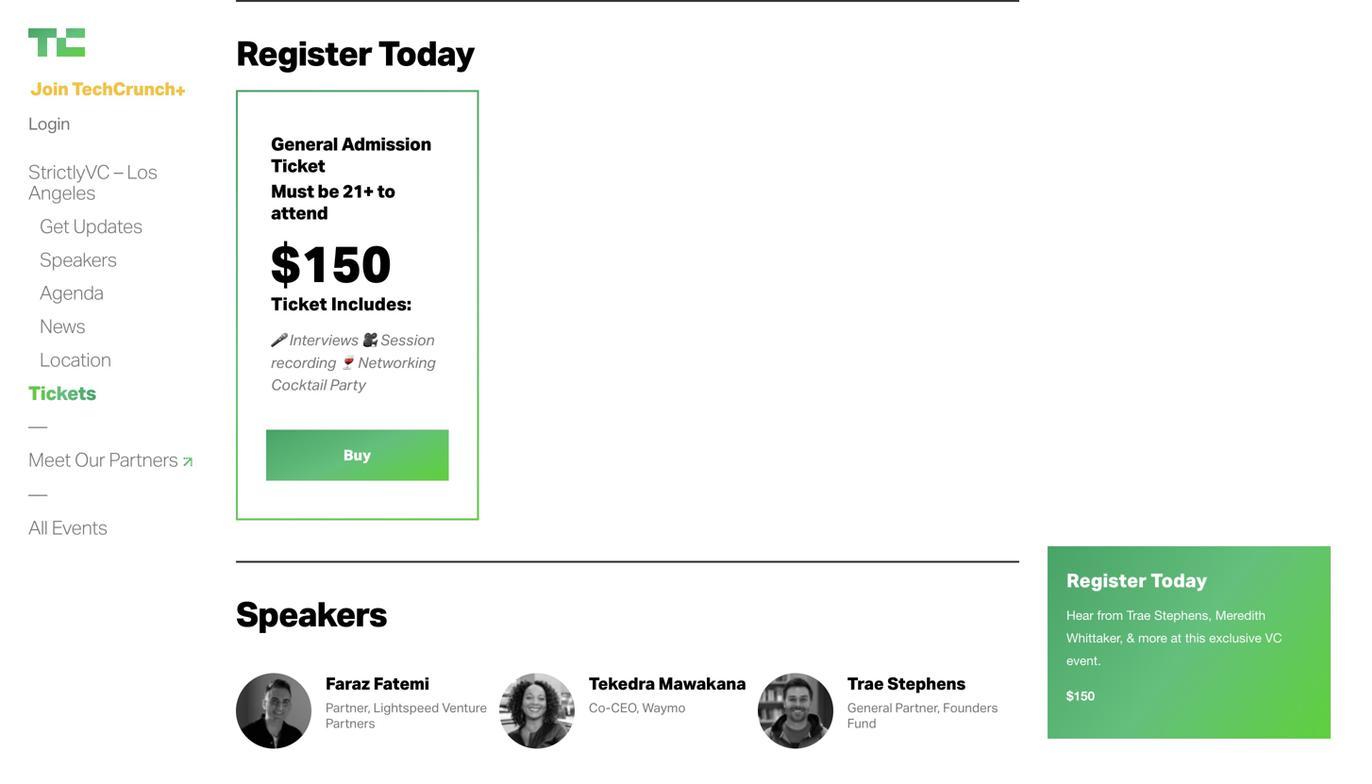 Task type: locate. For each thing, give the bounding box(es) containing it.
news link
[[40, 314, 85, 339]]

event.
[[1067, 653, 1101, 668]]

1 vertical spatial today
[[1151, 568, 1208, 592]]

0 horizontal spatial trae
[[847, 673, 884, 694]]

trae
[[1127, 608, 1151, 623], [847, 673, 884, 694]]

0 horizontal spatial speakers
[[40, 247, 117, 271]]

1 horizontal spatial $150
[[1067, 688, 1095, 703]]

today
[[378, 31, 475, 74], [1151, 568, 1208, 592]]

general
[[271, 132, 338, 155], [847, 700, 893, 716]]

this
[[1185, 630, 1206, 645]]

location
[[40, 347, 111, 371]]

login link
[[28, 108, 70, 139]]

trae stephens image
[[758, 674, 833, 749]]

faraz fatemi
[[326, 673, 429, 694]]

founders
[[943, 700, 998, 716]]

1 vertical spatial register
[[1067, 568, 1147, 592]]

1 horizontal spatial general
[[847, 700, 893, 716]]

register
[[236, 31, 372, 74], [1067, 568, 1147, 592]]

1 horizontal spatial speakers
[[236, 593, 387, 635]]

techcrunch
[[72, 77, 175, 100]]

get
[[40, 214, 69, 238]]

general inside general admission ticket must be 21+ to attend $150 ticket includes:
[[271, 132, 338, 155]]

0 vertical spatial ticket
[[271, 154, 325, 177]]

, inside tekedra mawakana co-ceo , waymo
[[637, 700, 640, 716]]

,
[[368, 700, 371, 716], [637, 700, 640, 716], [937, 700, 940, 716]]

faraz fatemi image
[[236, 674, 312, 749]]

&
[[1127, 630, 1135, 645]]

$150 down event.
[[1067, 688, 1095, 703]]

speakers up agenda
[[40, 247, 117, 271]]

partner down faraz
[[326, 700, 368, 716]]

location link
[[40, 347, 111, 372]]

0 horizontal spatial general
[[271, 132, 338, 155]]

buy button
[[266, 430, 449, 481]]

partner
[[326, 700, 368, 716], [895, 700, 937, 716]]

techcrunch link
[[28, 28, 217, 57]]

party
[[330, 375, 366, 394]]

meredith
[[1216, 608, 1266, 623]]

tekedra
[[589, 673, 655, 694]]

1 horizontal spatial trae
[[1127, 608, 1151, 623]]

tekedra mawakana image
[[499, 674, 575, 749]]

faraz
[[326, 673, 370, 694]]

1 ticket from the top
[[271, 154, 325, 177]]

$150 inside general admission ticket must be 21+ to attend $150 ticket includes:
[[271, 231, 392, 295]]

hear from trae stephens, meredith whittaker, & more at this exclusive vc event.
[[1067, 608, 1282, 668]]

arrow right image
[[177, 451, 199, 473]]

0 horizontal spatial register today
[[236, 31, 475, 74]]

networking
[[358, 353, 436, 372]]

+
[[175, 79, 186, 102]]

los
[[127, 159, 157, 183]]

, down faraz fatemi
[[368, 700, 371, 716]]

techcrunch image
[[28, 28, 85, 57]]

$150
[[271, 231, 392, 295], [1067, 688, 1095, 703]]

0 horizontal spatial $150
[[271, 231, 392, 295]]

speakers up faraz
[[236, 593, 387, 635]]

speakers
[[40, 247, 117, 271], [236, 593, 387, 635]]

agenda
[[40, 281, 104, 305]]

1 vertical spatial trae
[[847, 673, 884, 694]]

0 vertical spatial $150
[[271, 231, 392, 295]]

events
[[52, 515, 107, 539]]

agenda link
[[40, 281, 104, 306]]

$150 down attend
[[271, 231, 392, 295]]

1 vertical spatial ticket
[[271, 292, 327, 315]]

0 vertical spatial general
[[271, 132, 338, 155]]

1 horizontal spatial today
[[1151, 568, 1208, 592]]

updates
[[73, 214, 142, 238]]

0 vertical spatial register
[[236, 31, 372, 74]]

1 vertical spatial general
[[847, 700, 893, 716]]

1 horizontal spatial register
[[1067, 568, 1147, 592]]

1 vertical spatial register today
[[1067, 568, 1208, 592]]

interviews
[[289, 331, 359, 349]]

exclusive
[[1209, 630, 1262, 645]]

1 horizontal spatial ,
[[637, 700, 640, 716]]

general up must
[[271, 132, 338, 155]]

1 vertical spatial $150
[[1067, 688, 1095, 703]]

co-
[[589, 700, 611, 716]]

, left waymo
[[637, 700, 640, 716]]

partner down trae stephens
[[895, 700, 937, 716]]

stephens,
[[1154, 608, 1212, 623]]

ticket up 🎤
[[271, 292, 327, 315]]

ticket up must
[[271, 154, 325, 177]]

general for general admission ticket must be 21+ to attend $150 ticket includes:
[[271, 132, 338, 155]]

to
[[377, 179, 395, 202]]

trae up the general partner ,
[[847, 673, 884, 694]]

0 vertical spatial trae
[[1127, 608, 1151, 623]]

from
[[1097, 608, 1123, 623]]

general admission ticket must be 21+ to attend $150 ticket includes:
[[271, 132, 431, 315]]

, down stephens
[[937, 700, 940, 716]]

2 partner from the left
[[895, 700, 937, 716]]

2 horizontal spatial ,
[[937, 700, 940, 716]]

🎤 interviews 🎥 session recording 🍷 networking cocktail party
[[271, 331, 436, 394]]

1 horizontal spatial partner
[[895, 700, 937, 716]]

general down trae stephens
[[847, 700, 893, 716]]

angeles
[[28, 180, 95, 204]]

attend
[[271, 201, 328, 224]]

ticket
[[271, 154, 325, 177], [271, 292, 327, 315]]

0 vertical spatial speakers
[[40, 247, 117, 271]]

0 vertical spatial today
[[378, 31, 475, 74]]

buy
[[343, 446, 371, 465]]

all events link
[[28, 515, 107, 540]]

lightspeed
[[373, 700, 439, 716]]

trae up &
[[1127, 608, 1151, 623]]

cocktail
[[271, 375, 327, 394]]

2 , from the left
[[637, 700, 640, 716]]

1 horizontal spatial register today
[[1067, 568, 1208, 592]]

0 horizontal spatial ,
[[368, 700, 371, 716]]

register today
[[236, 31, 475, 74], [1067, 568, 1208, 592]]

tekedra mawakana co-ceo , waymo
[[589, 673, 746, 716]]

21+
[[343, 179, 374, 202]]

be
[[318, 179, 339, 202]]

0 vertical spatial register today
[[236, 31, 475, 74]]

0 horizontal spatial partner
[[326, 700, 368, 716]]



Task type: describe. For each thing, give the bounding box(es) containing it.
join
[[30, 77, 68, 100]]

login
[[28, 113, 70, 134]]

join techcrunch +
[[30, 77, 186, 102]]

general for general partner ,
[[847, 700, 893, 716]]

3 , from the left
[[937, 700, 940, 716]]

2 ticket from the top
[[271, 292, 327, 315]]

trae inside hear from trae stephens, meredith whittaker, & more at this exclusive vc event.
[[1127, 608, 1151, 623]]

news
[[40, 314, 85, 338]]

1 partner from the left
[[326, 700, 368, 716]]

vc
[[1265, 630, 1282, 645]]

get updates link
[[40, 214, 142, 239]]

must
[[271, 179, 314, 202]]

session
[[380, 331, 435, 349]]

speakers link
[[40, 247, 117, 272]]

0 horizontal spatial today
[[378, 31, 475, 74]]

speakers inside strictlyvc – los angeles get updates speakers agenda news location
[[40, 247, 117, 271]]

recording
[[271, 353, 336, 372]]

–
[[114, 159, 123, 183]]

all events
[[28, 515, 107, 539]]

🎥
[[362, 331, 377, 349]]

venture
[[442, 700, 487, 716]]

lightspeed venture partners
[[326, 700, 487, 731]]

partners
[[326, 715, 375, 731]]

fatemi
[[374, 673, 429, 694]]

fund
[[847, 715, 876, 731]]

🍷
[[339, 353, 355, 372]]

trae stephens
[[847, 673, 966, 694]]

strictlyvc
[[28, 159, 110, 183]]

whittaker,
[[1067, 630, 1123, 645]]

general partner ,
[[847, 700, 943, 716]]

mawakana
[[659, 673, 746, 694]]

at
[[1171, 630, 1182, 645]]

waymo
[[642, 700, 686, 716]]

includes:
[[331, 292, 412, 315]]

all
[[28, 515, 48, 539]]

partner ,
[[326, 700, 373, 716]]

founders fund
[[847, 700, 998, 731]]

admission
[[341, 132, 431, 155]]

ceo
[[611, 700, 637, 716]]

🎤
[[271, 331, 286, 349]]

strictlyvc – los angeles link
[[28, 159, 157, 205]]

0 horizontal spatial register
[[236, 31, 372, 74]]

stephens
[[887, 673, 966, 694]]

hear
[[1067, 608, 1094, 623]]

arrow-right link
[[28, 447, 199, 473]]

1 , from the left
[[368, 700, 371, 716]]

more
[[1138, 630, 1167, 645]]

strictlyvc – los angeles get updates speakers agenda news location
[[28, 159, 157, 371]]

1 vertical spatial speakers
[[236, 593, 387, 635]]



Task type: vqa. For each thing, say whether or not it's contained in the screenshot.
Trae inside HEAR FROM TRAE STEPHENS, MEREDITH WHITTAKER, & MORE AT THIS EXCLUSIVE VC EVENT.
yes



